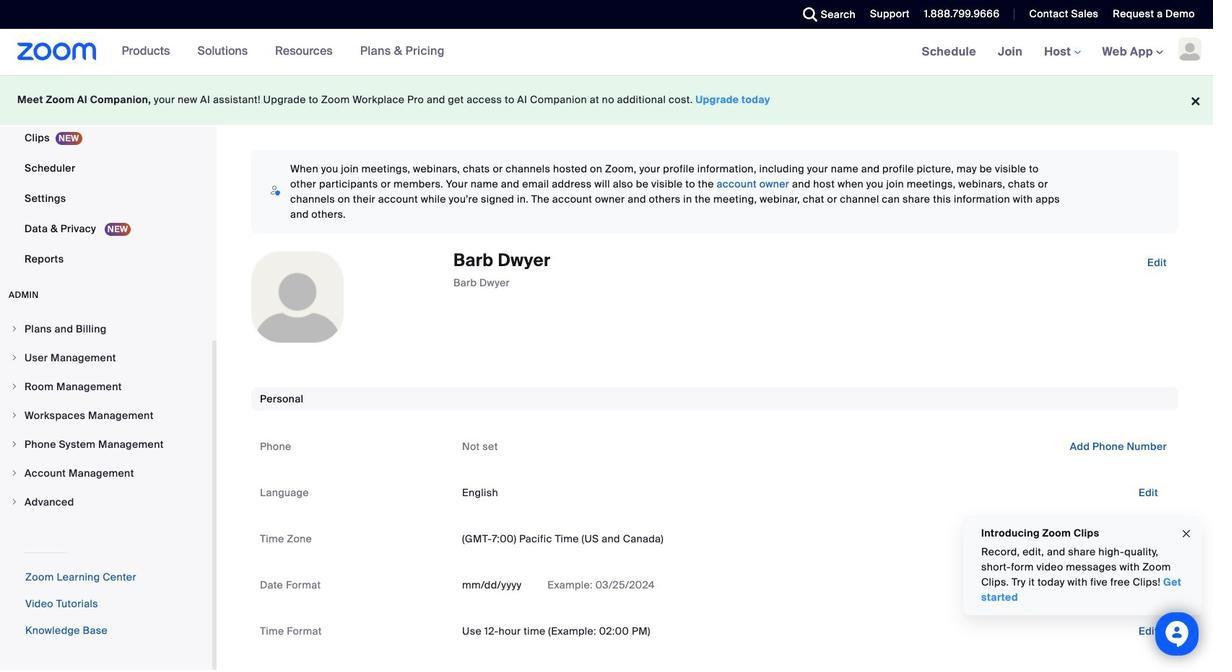 Task type: locate. For each thing, give the bounding box(es) containing it.
1 right image from the top
[[10, 325, 19, 334]]

footer
[[0, 75, 1213, 125]]

1 menu item from the top
[[0, 316, 212, 343]]

6 menu item from the top
[[0, 460, 212, 487]]

4 menu item from the top
[[0, 402, 212, 430]]

personal menu menu
[[0, 0, 212, 275]]

2 menu item from the top
[[0, 344, 212, 372]]

2 right image from the top
[[10, 354, 19, 363]]

6 right image from the top
[[10, 498, 19, 507]]

3 menu item from the top
[[0, 373, 212, 401]]

menu item
[[0, 316, 212, 343], [0, 344, 212, 372], [0, 373, 212, 401], [0, 402, 212, 430], [0, 431, 212, 459], [0, 460, 212, 487], [0, 489, 212, 516]]

product information navigation
[[111, 29, 456, 75]]

profile picture image
[[1179, 38, 1202, 61]]

5 right image from the top
[[10, 469, 19, 478]]

right image
[[10, 325, 19, 334], [10, 354, 19, 363], [10, 383, 19, 391], [10, 412, 19, 420], [10, 469, 19, 478], [10, 498, 19, 507]]

banner
[[0, 29, 1213, 76]]

5 menu item from the top
[[0, 431, 212, 459]]

edit user photo image
[[286, 291, 309, 304]]

meetings navigation
[[911, 29, 1213, 76]]



Task type: describe. For each thing, give the bounding box(es) containing it.
zoom logo image
[[17, 43, 96, 61]]

3 right image from the top
[[10, 383, 19, 391]]

admin menu menu
[[0, 316, 212, 518]]

7 menu item from the top
[[0, 489, 212, 516]]

close image
[[1181, 526, 1192, 543]]

right image
[[10, 441, 19, 449]]

user photo image
[[252, 252, 343, 343]]

4 right image from the top
[[10, 412, 19, 420]]



Task type: vqa. For each thing, say whether or not it's contained in the screenshot.
the Host
no



